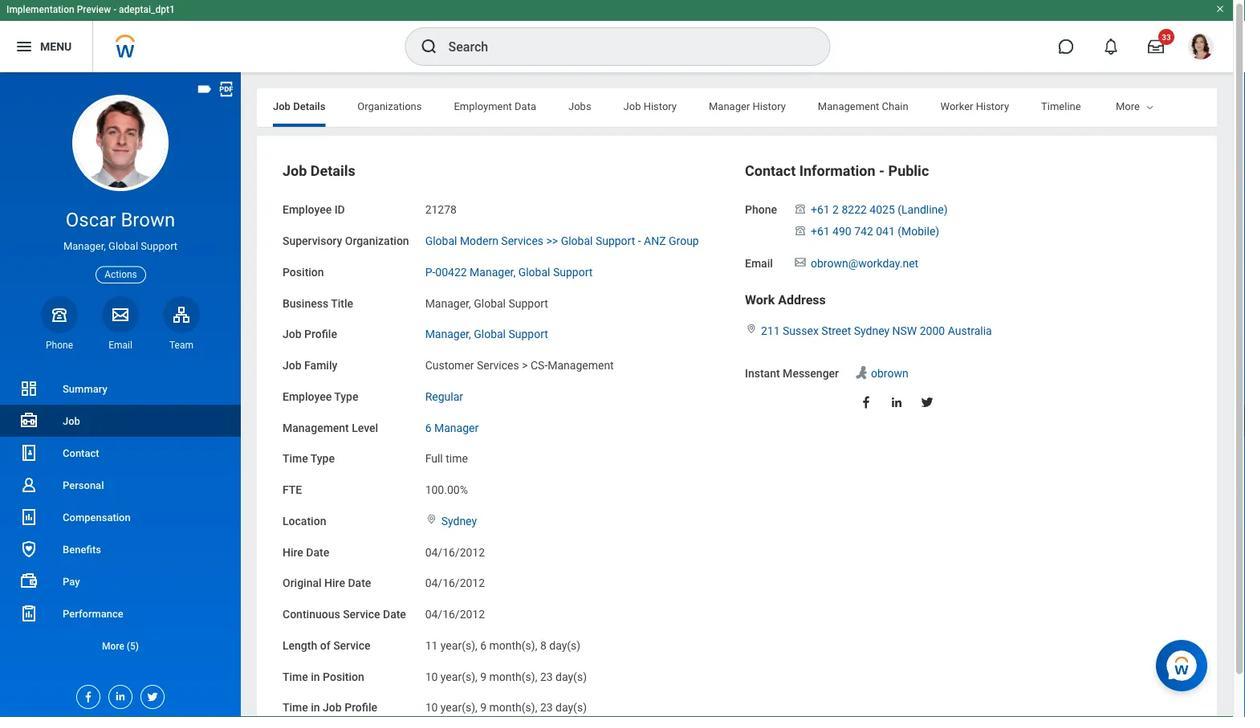 Task type: describe. For each thing, give the bounding box(es) containing it.
month(s), for time in position
[[489, 670, 538, 683]]

global inside navigation pane region
[[108, 240, 138, 252]]

business title
[[283, 296, 353, 310]]

10 year(s), 9 month(s), 23 day(s) for time in job profile
[[425, 701, 587, 714]]

view team image
[[172, 305, 191, 324]]

global inside business title element
[[474, 296, 506, 310]]

full
[[425, 452, 443, 465]]

p-00422 manager, global support
[[425, 265, 593, 279]]

month(s), for length of service
[[489, 639, 538, 652]]

menu
[[40, 40, 72, 53]]

employee id
[[283, 203, 345, 216]]

+61 for +61 490 742 041 (mobile)
[[811, 225, 830, 238]]

original
[[283, 577, 322, 590]]

australia
[[948, 324, 992, 337]]

742
[[854, 225, 873, 238]]

contact information - public
[[745, 163, 929, 179]]

summary
[[63, 383, 107, 395]]

>
[[522, 359, 528, 372]]

modern
[[460, 234, 499, 248]]

performance link
[[0, 597, 241, 629]]

obrown
[[871, 367, 909, 380]]

facebook image
[[859, 395, 874, 409]]

personal link
[[0, 469, 241, 501]]

9 for time in job profile
[[480, 701, 487, 714]]

contact information - public group
[[745, 161, 1192, 420]]

jobs
[[568, 100, 591, 112]]

2
[[833, 203, 839, 216]]

0 vertical spatial details
[[293, 100, 325, 112]]

email inside popup button
[[109, 340, 132, 351]]

11
[[425, 639, 438, 652]]

job details button
[[283, 163, 356, 179]]

messenger
[[783, 367, 839, 380]]

management for management level
[[283, 421, 349, 434]]

length
[[283, 639, 317, 652]]

view printable version (pdf) image
[[218, 80, 235, 98]]

phone oscar brown element
[[41, 339, 78, 352]]

customer
[[425, 359, 474, 372]]

services inside global modern services >> global support - anz group link
[[501, 234, 544, 248]]

location image
[[425, 514, 438, 525]]

aim image
[[854, 365, 870, 381]]

location
[[283, 514, 326, 528]]

manager, inside navigation pane region
[[63, 240, 106, 252]]

0 vertical spatial service
[[343, 608, 380, 621]]

length of service
[[283, 639, 371, 652]]

211 sussex street sydney nsw 2000 australia
[[761, 324, 992, 337]]

in for job
[[311, 701, 320, 714]]

information
[[799, 163, 876, 179]]

support down global modern services >> global support - anz group
[[553, 265, 593, 279]]

>>
[[546, 234, 558, 248]]

job history
[[624, 100, 677, 112]]

worker history
[[941, 100, 1009, 112]]

navigation pane region
[[0, 72, 241, 717]]

management chain
[[818, 100, 909, 112]]

9 for time in position
[[480, 670, 487, 683]]

work address
[[745, 292, 826, 307]]

continuous service date element
[[425, 598, 485, 622]]

time for time in position
[[283, 670, 308, 683]]

summary link
[[0, 373, 241, 405]]

work
[[745, 292, 775, 307]]

notifications large image
[[1103, 39, 1119, 55]]

04/16/2012 for hire date
[[425, 545, 485, 559]]

manager, global support inside navigation pane region
[[63, 240, 178, 252]]

0 vertical spatial twitter image
[[920, 395, 935, 409]]

employee id element
[[425, 194, 457, 217]]

worker
[[941, 100, 974, 112]]

tab list containing job details
[[257, 88, 1245, 127]]

contact image
[[19, 443, 39, 462]]

1 vertical spatial service
[[333, 639, 371, 652]]

contact for contact
[[63, 447, 99, 459]]

job left family
[[283, 359, 302, 372]]

details inside group
[[311, 163, 356, 179]]

phone image
[[793, 202, 808, 215]]

time for time type
[[283, 452, 308, 465]]

level
[[352, 421, 378, 434]]

33
[[1162, 32, 1171, 42]]

personal image
[[19, 475, 39, 495]]

- for preview
[[113, 4, 117, 15]]

(mobile)
[[898, 225, 940, 238]]

(landline)
[[898, 203, 948, 216]]

manager, global support for manager, global support link
[[425, 328, 548, 341]]

job family
[[283, 359, 337, 372]]

+61 2 8222 4025 (landline)
[[811, 203, 948, 216]]

menu banner
[[0, 0, 1233, 72]]

job down the time in position
[[323, 701, 342, 714]]

benefits link
[[0, 533, 241, 565]]

job family element
[[425, 349, 614, 373]]

month(s), for time in job profile
[[489, 701, 538, 714]]

1 vertical spatial hire
[[324, 577, 345, 590]]

23 for time in job profile
[[540, 701, 553, 714]]

title
[[331, 296, 353, 310]]

0 vertical spatial date
[[306, 545, 329, 559]]

0 vertical spatial linkedin image
[[890, 395, 904, 409]]

33 button
[[1139, 29, 1175, 64]]

hire date element
[[425, 536, 485, 560]]

time
[[446, 452, 468, 465]]

supervisory
[[283, 234, 342, 248]]

10 for time in position
[[425, 670, 438, 683]]

0 vertical spatial profile
[[304, 328, 337, 341]]

+61 490 742 041 (mobile) link
[[811, 221, 940, 238]]

tag image
[[196, 80, 214, 98]]

job profile
[[283, 328, 337, 341]]

sussex
[[783, 324, 819, 337]]

global right >>
[[561, 234, 593, 248]]

date for service
[[383, 608, 406, 621]]

compensation link
[[0, 501, 241, 533]]

full time element
[[425, 449, 468, 465]]

sydney inside job details group
[[441, 514, 477, 528]]

time in position
[[283, 670, 364, 683]]

contact link
[[0, 437, 241, 469]]

history for worker history
[[976, 100, 1009, 112]]

obrown link
[[871, 364, 909, 380]]

length of service element
[[425, 629, 581, 653]]

management for management chain
[[818, 100, 879, 112]]

implementation preview -   adeptai_dpt1
[[6, 4, 175, 15]]

team
[[169, 340, 193, 351]]

6 inside length of service element
[[480, 639, 487, 652]]

list containing summary
[[0, 373, 241, 662]]

pay
[[63, 575, 80, 587]]

job details group
[[283, 161, 729, 716]]

management level
[[283, 421, 378, 434]]

location image
[[745, 323, 758, 334]]

490
[[833, 225, 852, 238]]

- for information
[[879, 163, 885, 179]]

brown
[[121, 208, 175, 231]]

0 vertical spatial position
[[283, 265, 324, 279]]

implementation
[[6, 4, 74, 15]]

job details inside group
[[283, 163, 356, 179]]

obrown@workday.net link
[[811, 253, 919, 270]]

0 horizontal spatial linkedin image
[[109, 686, 127, 703]]

1 vertical spatial twitter image
[[141, 686, 159, 703]]

mail image inside popup button
[[111, 305, 130, 324]]

more (5) button
[[0, 629, 241, 662]]

customer services > cs-management
[[425, 359, 614, 372]]

day(s) for time in job profile
[[556, 701, 587, 714]]

fte
[[283, 483, 302, 496]]

instant
[[745, 367, 780, 380]]

211 sussex street sydney nsw 2000 australia link
[[761, 321, 992, 337]]

anz
[[644, 234, 666, 248]]

type for employee type
[[334, 390, 358, 403]]

pay image
[[19, 572, 39, 591]]

100.00%
[[425, 483, 468, 496]]

pay link
[[0, 565, 241, 597]]

email button
[[102, 296, 139, 352]]

employee for employee id
[[283, 203, 332, 216]]

day(s) for time in position
[[556, 670, 587, 683]]

manager, global support for business title element
[[425, 296, 548, 310]]

oscar brown
[[66, 208, 175, 231]]

job image
[[19, 411, 39, 430]]

global down 21278
[[425, 234, 457, 248]]

additional data
[[1113, 100, 1185, 112]]

chain
[[882, 100, 909, 112]]

support inside business title element
[[509, 296, 548, 310]]



Task type: vqa. For each thing, say whether or not it's contained in the screenshot.


Task type: locate. For each thing, give the bounding box(es) containing it.
mail image up address
[[793, 256, 808, 269]]

family
[[304, 359, 337, 372]]

manager, up business title element
[[470, 265, 516, 279]]

contact inside group
[[745, 163, 796, 179]]

time in job profile
[[283, 701, 377, 714]]

job up job details button
[[273, 100, 291, 112]]

service down original hire date
[[343, 608, 380, 621]]

1 vertical spatial manager
[[434, 421, 479, 434]]

0 vertical spatial email
[[745, 257, 773, 270]]

date left continuous service date element
[[383, 608, 406, 621]]

data for additional data
[[1163, 100, 1185, 112]]

manager right job history
[[709, 100, 750, 112]]

0 vertical spatial 10
[[425, 670, 438, 683]]

inbox large image
[[1148, 39, 1164, 55]]

2 vertical spatial date
[[383, 608, 406, 621]]

time down length
[[283, 670, 308, 683]]

1 10 from the top
[[425, 670, 438, 683]]

job details up job details button
[[273, 100, 325, 112]]

phone image inside popup button
[[48, 305, 71, 324]]

1 9 from the top
[[480, 670, 487, 683]]

day(s) down time in position element
[[556, 701, 587, 714]]

menu button
[[0, 21, 93, 72]]

23 inside time in job profile element
[[540, 701, 553, 714]]

hire up continuous service date
[[324, 577, 345, 590]]

manager, inside business title element
[[425, 296, 471, 310]]

support inside navigation pane region
[[141, 240, 178, 252]]

manager history
[[709, 100, 786, 112]]

+61 left 490 at the top of the page
[[811, 225, 830, 238]]

- left anz
[[638, 234, 641, 248]]

10 for time in job profile
[[425, 701, 438, 714]]

phone up summary
[[46, 340, 73, 351]]

0 vertical spatial time
[[283, 452, 308, 465]]

0 vertical spatial -
[[113, 4, 117, 15]]

tab list
[[257, 88, 1245, 127]]

2 9 from the top
[[480, 701, 487, 714]]

- inside group
[[879, 163, 885, 179]]

history for manager history
[[753, 100, 786, 112]]

2 10 from the top
[[425, 701, 438, 714]]

job details
[[273, 100, 325, 112], [283, 163, 356, 179]]

group
[[669, 234, 699, 248]]

manager, global support
[[63, 240, 178, 252], [425, 296, 548, 310], [425, 328, 548, 341]]

manager, global support down business title element
[[425, 328, 548, 341]]

organizations
[[358, 100, 422, 112]]

type up the management level on the bottom left of the page
[[334, 390, 358, 403]]

more left (5)
[[102, 640, 124, 652]]

additional
[[1113, 100, 1160, 112]]

support
[[596, 234, 635, 248], [141, 240, 178, 252], [553, 265, 593, 279], [509, 296, 548, 310], [509, 328, 548, 341]]

1 horizontal spatial contact
[[745, 163, 796, 179]]

1 vertical spatial 10 year(s), 9 month(s), 23 day(s)
[[425, 701, 587, 714]]

1 employee from the top
[[283, 203, 332, 216]]

timeline
[[1041, 100, 1081, 112]]

profile
[[304, 328, 337, 341], [345, 701, 377, 714]]

id
[[335, 203, 345, 216]]

more (5)
[[102, 640, 139, 652]]

- left public
[[879, 163, 885, 179]]

street
[[822, 324, 851, 337]]

23 down 8
[[540, 670, 553, 683]]

1 year(s), from the top
[[441, 639, 478, 652]]

job down "business"
[[283, 328, 302, 341]]

time type
[[283, 452, 335, 465]]

linkedin image right facebook image
[[109, 686, 127, 703]]

date up continuous service date
[[348, 577, 371, 590]]

services left >
[[477, 359, 519, 372]]

management
[[818, 100, 879, 112], [548, 359, 614, 372], [283, 421, 349, 434]]

benefits image
[[19, 540, 39, 559]]

linkedin image
[[890, 395, 904, 409], [109, 686, 127, 703]]

Search Workday  search field
[[448, 29, 797, 64]]

year(s), down time in position element
[[441, 701, 478, 714]]

0 horizontal spatial mail image
[[111, 305, 130, 324]]

more inside dropdown button
[[102, 640, 124, 652]]

+61 for +61 2 8222 4025 (landline)
[[811, 203, 830, 216]]

services inside job family element
[[477, 359, 519, 372]]

manager, global support link
[[425, 324, 548, 341]]

1 vertical spatial job details
[[283, 163, 356, 179]]

service right of
[[333, 639, 371, 652]]

0 horizontal spatial phone image
[[48, 305, 71, 324]]

profile up family
[[304, 328, 337, 341]]

1 vertical spatial in
[[311, 701, 320, 714]]

management down the employee type
[[283, 421, 349, 434]]

compensation
[[63, 511, 131, 523]]

23 for time in position
[[540, 670, 553, 683]]

- inside job details group
[[638, 234, 641, 248]]

global
[[425, 234, 457, 248], [561, 234, 593, 248], [108, 240, 138, 252], [518, 265, 550, 279], [474, 296, 506, 310], [474, 328, 506, 341]]

0 horizontal spatial email
[[109, 340, 132, 351]]

manager, global support down oscar brown
[[63, 240, 178, 252]]

1 data from the left
[[515, 100, 536, 112]]

support down p-00422 manager, global support
[[509, 296, 548, 310]]

day(s) right 8
[[549, 639, 581, 652]]

services
[[501, 234, 544, 248], [477, 359, 519, 372]]

actions button
[[96, 266, 146, 283]]

1 vertical spatial year(s),
[[441, 670, 478, 683]]

0 horizontal spatial -
[[113, 4, 117, 15]]

time down the time in position
[[283, 701, 308, 714]]

business title element
[[425, 287, 548, 311]]

1 horizontal spatial hire
[[324, 577, 345, 590]]

twitter image right facebook icon
[[920, 395, 935, 409]]

1 horizontal spatial phone
[[745, 203, 777, 216]]

phone inside popup button
[[46, 340, 73, 351]]

public
[[888, 163, 929, 179]]

manager, down oscar
[[63, 240, 106, 252]]

employee up supervisory
[[283, 203, 332, 216]]

0 horizontal spatial history
[[644, 100, 677, 112]]

04/16/2012 up original hire date element
[[425, 545, 485, 559]]

1 time from the top
[[283, 452, 308, 465]]

1 vertical spatial phone image
[[48, 305, 71, 324]]

1 vertical spatial -
[[879, 163, 885, 179]]

1 horizontal spatial history
[[753, 100, 786, 112]]

1 vertical spatial phone
[[46, 340, 73, 351]]

supervisory organization
[[283, 234, 409, 248]]

organization
[[345, 234, 409, 248]]

manager up time
[[434, 421, 479, 434]]

0 vertical spatial 9
[[480, 670, 487, 683]]

1 horizontal spatial 6
[[480, 639, 487, 652]]

email
[[745, 257, 773, 270], [109, 340, 132, 351]]

0 horizontal spatial data
[[515, 100, 536, 112]]

performance
[[63, 607, 124, 619]]

history for job history
[[644, 100, 677, 112]]

of
[[320, 639, 331, 652]]

2 vertical spatial day(s)
[[556, 701, 587, 714]]

in down length of service
[[311, 670, 320, 683]]

oscar
[[66, 208, 116, 231]]

1 vertical spatial sydney
[[441, 514, 477, 528]]

2 vertical spatial month(s),
[[489, 701, 538, 714]]

1 vertical spatial employee
[[283, 390, 332, 403]]

address
[[778, 292, 826, 307]]

support up job family element
[[509, 328, 548, 341]]

team link
[[163, 296, 200, 352]]

regular link
[[425, 387, 463, 403]]

2 vertical spatial year(s),
[[441, 701, 478, 714]]

job down summary
[[63, 415, 80, 427]]

global modern services >> global support - anz group link
[[425, 231, 699, 248]]

service
[[343, 608, 380, 621], [333, 639, 371, 652]]

year(s), for length of service
[[441, 639, 478, 652]]

year(s), down 11 year(s), 6 month(s), 8 day(s)
[[441, 670, 478, 683]]

0 horizontal spatial more
[[102, 640, 124, 652]]

time in job profile element
[[425, 691, 587, 715]]

1 vertical spatial 9
[[480, 701, 487, 714]]

2 history from the left
[[753, 100, 786, 112]]

contact up phone icon
[[745, 163, 796, 179]]

p-00422 manager, global support link
[[425, 262, 593, 279]]

04/16/2012 down original hire date element
[[425, 608, 485, 621]]

contact up personal
[[63, 447, 99, 459]]

1 horizontal spatial data
[[1163, 100, 1185, 112]]

mail image up email oscar brown element
[[111, 305, 130, 324]]

3 month(s), from the top
[[489, 701, 538, 714]]

1 vertical spatial mail image
[[111, 305, 130, 324]]

0 vertical spatial contact
[[745, 163, 796, 179]]

support down brown
[[141, 240, 178, 252]]

time up fte
[[283, 452, 308, 465]]

management inside job family element
[[548, 359, 614, 372]]

0 horizontal spatial phone
[[46, 340, 73, 351]]

+61 2 8222 4025 (landline) link
[[811, 200, 948, 216]]

cs-
[[531, 359, 548, 372]]

0 vertical spatial manager, global support
[[63, 240, 178, 252]]

global down >>
[[518, 265, 550, 279]]

0 vertical spatial job details
[[273, 100, 325, 112]]

hire date
[[283, 545, 329, 559]]

sydney up hire date element
[[441, 514, 477, 528]]

more for more (5)
[[102, 640, 124, 652]]

more for more
[[1116, 100, 1140, 112]]

23 down time in position element
[[540, 701, 553, 714]]

1 horizontal spatial manager
[[709, 100, 750, 112]]

data
[[515, 100, 536, 112], [1163, 100, 1185, 112]]

full time
[[425, 452, 468, 465]]

adeptai_dpt1
[[119, 4, 175, 15]]

time in position element
[[425, 660, 587, 684]]

data for employment data
[[515, 100, 536, 112]]

preview
[[77, 4, 111, 15]]

1 vertical spatial +61
[[811, 225, 830, 238]]

more down the notifications large icon at the top right
[[1116, 100, 1140, 112]]

job details inside tab list
[[273, 100, 325, 112]]

in for position
[[311, 670, 320, 683]]

position up time in job profile
[[323, 670, 364, 683]]

2 vertical spatial 04/16/2012
[[425, 608, 485, 621]]

4025
[[870, 203, 895, 216]]

0 vertical spatial month(s),
[[489, 639, 538, 652]]

10 year(s), 9 month(s), 23 day(s) for time in position
[[425, 670, 587, 683]]

sydney link
[[441, 511, 477, 528]]

0 vertical spatial employee
[[283, 203, 332, 216]]

instant messenger
[[745, 367, 839, 380]]

search image
[[420, 37, 439, 56]]

1 horizontal spatial date
[[348, 577, 371, 590]]

1 vertical spatial 04/16/2012
[[425, 577, 485, 590]]

phone left phone icon
[[745, 203, 777, 216]]

9 inside time in job profile element
[[480, 701, 487, 714]]

profile down the time in position
[[345, 701, 377, 714]]

- right 'preview' on the top left
[[113, 4, 117, 15]]

type for time type
[[311, 452, 335, 465]]

linkedin image down obrown
[[890, 395, 904, 409]]

0 vertical spatial more
[[1116, 100, 1140, 112]]

worke
[[1217, 100, 1245, 112]]

year(s), right "11" on the left of the page
[[441, 639, 478, 652]]

nsw
[[893, 324, 917, 337]]

email up summary link
[[109, 340, 132, 351]]

0 vertical spatial year(s),
[[441, 639, 478, 652]]

manager, down "00422"
[[425, 296, 471, 310]]

more (5) button
[[0, 636, 241, 656]]

job up employee id
[[283, 163, 307, 179]]

10 year(s), 9 month(s), 23 day(s) down time in position element
[[425, 701, 587, 714]]

employment data
[[454, 100, 536, 112]]

employee for employee type
[[283, 390, 332, 403]]

continuous
[[283, 608, 340, 621]]

1 horizontal spatial sydney
[[854, 324, 890, 337]]

2 23 from the top
[[540, 701, 553, 714]]

2 vertical spatial manager, global support
[[425, 328, 548, 341]]

04/16/2012 for original hire date
[[425, 577, 485, 590]]

2 time from the top
[[283, 670, 308, 683]]

phone image up phone oscar brown element
[[48, 305, 71, 324]]

business
[[283, 296, 329, 310]]

1 23 from the top
[[540, 670, 553, 683]]

day(s) inside time in job profile element
[[556, 701, 587, 714]]

1 vertical spatial 23
[[540, 701, 553, 714]]

04/16/2012 for continuous service date
[[425, 608, 485, 621]]

sydney
[[854, 324, 890, 337], [441, 514, 477, 528]]

0 vertical spatial 6
[[425, 421, 432, 434]]

1 vertical spatial profile
[[345, 701, 377, 714]]

services left >>
[[501, 234, 544, 248]]

email inside contact information - public group
[[745, 257, 773, 270]]

hire up original
[[283, 545, 303, 559]]

9 inside time in position element
[[480, 670, 487, 683]]

date up original hire date
[[306, 545, 329, 559]]

data right additional
[[1163, 100, 1185, 112]]

2 10 year(s), 9 month(s), 23 day(s) from the top
[[425, 701, 587, 714]]

mail image inside contact information - public group
[[793, 256, 808, 269]]

day(s) inside length of service element
[[549, 639, 581, 652]]

0 vertical spatial phone
[[745, 203, 777, 216]]

04/16/2012 up continuous service date element
[[425, 577, 485, 590]]

month(s), up time in job profile element
[[489, 670, 538, 683]]

0 vertical spatial day(s)
[[549, 639, 581, 652]]

phone inside contact information - public group
[[745, 203, 777, 216]]

benefits
[[63, 543, 101, 555]]

10 inside time in job profile element
[[425, 701, 438, 714]]

2 vertical spatial management
[[283, 421, 349, 434]]

1 vertical spatial month(s),
[[489, 670, 538, 683]]

job right jobs
[[624, 100, 641, 112]]

2 horizontal spatial -
[[879, 163, 885, 179]]

10
[[425, 670, 438, 683], [425, 701, 438, 714]]

day(s) up time in job profile element
[[556, 670, 587, 683]]

1 vertical spatial date
[[348, 577, 371, 590]]

month(s), inside time in job profile element
[[489, 701, 538, 714]]

2 04/16/2012 from the top
[[425, 577, 485, 590]]

1 10 year(s), 9 month(s), 23 day(s) from the top
[[425, 670, 587, 683]]

contact inside navigation pane region
[[63, 447, 99, 459]]

10 inside time in position element
[[425, 670, 438, 683]]

day(s) inside time in position element
[[556, 670, 587, 683]]

year(s), for time in job profile
[[441, 701, 478, 714]]

0 horizontal spatial contact
[[63, 447, 99, 459]]

2 +61 from the top
[[811, 225, 830, 238]]

1 04/16/2012 from the top
[[425, 545, 485, 559]]

23 inside time in position element
[[540, 670, 553, 683]]

day(s)
[[549, 639, 581, 652], [556, 670, 587, 683], [556, 701, 587, 714]]

1 horizontal spatial twitter image
[[920, 395, 935, 409]]

9 down time in position element
[[480, 701, 487, 714]]

close environment banner image
[[1216, 4, 1225, 14]]

global down business title element
[[474, 328, 506, 341]]

obrown@workday.net
[[811, 257, 919, 270]]

job inside navigation pane region
[[63, 415, 80, 427]]

global down oscar brown
[[108, 240, 138, 252]]

0 vertical spatial phone image
[[793, 224, 808, 237]]

1 vertical spatial more
[[102, 640, 124, 652]]

0 horizontal spatial profile
[[304, 328, 337, 341]]

6 up full
[[425, 421, 432, 434]]

1 vertical spatial position
[[323, 670, 364, 683]]

1 vertical spatial contact
[[63, 447, 99, 459]]

more
[[1116, 100, 1140, 112], [102, 640, 124, 652]]

2 vertical spatial time
[[283, 701, 308, 714]]

position
[[283, 265, 324, 279], [323, 670, 364, 683]]

global up manager, global support link
[[474, 296, 506, 310]]

6 manager link
[[425, 418, 479, 434]]

1 in from the top
[[311, 670, 320, 683]]

11 year(s), 6 month(s), 8 day(s)
[[425, 639, 581, 652]]

0 vertical spatial type
[[334, 390, 358, 403]]

2 month(s), from the top
[[489, 670, 538, 683]]

6
[[425, 421, 432, 434], [480, 639, 487, 652]]

1 vertical spatial details
[[311, 163, 356, 179]]

manager, global support up manager, global support link
[[425, 296, 548, 310]]

3 time from the top
[[283, 701, 308, 714]]

year(s), inside time in job profile element
[[441, 701, 478, 714]]

team oscar brown element
[[163, 339, 200, 352]]

details
[[293, 100, 325, 112], [311, 163, 356, 179]]

email up work
[[745, 257, 773, 270]]

3 history from the left
[[976, 100, 1009, 112]]

1 horizontal spatial management
[[548, 359, 614, 372]]

support left anz
[[596, 234, 635, 248]]

year(s), inside length of service element
[[441, 639, 478, 652]]

2 data from the left
[[1163, 100, 1185, 112]]

phone image inside items selected list
[[793, 224, 808, 237]]

global modern services >> global support - anz group
[[425, 234, 699, 248]]

6 manager
[[425, 421, 479, 434]]

2 employee from the top
[[283, 390, 332, 403]]

2 year(s), from the top
[[441, 670, 478, 683]]

1 vertical spatial linkedin image
[[109, 686, 127, 703]]

0 vertical spatial hire
[[283, 545, 303, 559]]

0 horizontal spatial 6
[[425, 421, 432, 434]]

1 vertical spatial 10
[[425, 701, 438, 714]]

day(s) for length of service
[[549, 639, 581, 652]]

job
[[273, 100, 291, 112], [624, 100, 641, 112], [283, 163, 307, 179], [283, 328, 302, 341], [283, 359, 302, 372], [63, 415, 80, 427], [323, 701, 342, 714]]

3 year(s), from the top
[[441, 701, 478, 714]]

facebook image
[[77, 686, 95, 703]]

management right >
[[548, 359, 614, 372]]

original hire date element
[[425, 567, 485, 591]]

1 vertical spatial services
[[477, 359, 519, 372]]

2 vertical spatial -
[[638, 234, 641, 248]]

0 vertical spatial 10 year(s), 9 month(s), 23 day(s)
[[425, 670, 587, 683]]

1 vertical spatial day(s)
[[556, 670, 587, 683]]

compensation image
[[19, 507, 39, 527]]

contact for contact information - public
[[745, 163, 796, 179]]

10 year(s), 9 month(s), 23 day(s) up time in job profile element
[[425, 670, 587, 683]]

month(s), inside length of service element
[[489, 639, 538, 652]]

items selected list
[[793, 200, 974, 240]]

1 +61 from the top
[[811, 203, 830, 216]]

manager, up customer
[[425, 328, 471, 341]]

1 vertical spatial management
[[548, 359, 614, 372]]

date for hire
[[348, 577, 371, 590]]

details up job details button
[[293, 100, 325, 112]]

211
[[761, 324, 780, 337]]

contact information - public button
[[745, 163, 929, 179]]

type down the management level on the bottom left of the page
[[311, 452, 335, 465]]

3 04/16/2012 from the top
[[425, 608, 485, 621]]

management left chain
[[818, 100, 879, 112]]

manager inside job details group
[[434, 421, 479, 434]]

0 vertical spatial in
[[311, 670, 320, 683]]

mail image
[[793, 256, 808, 269], [111, 305, 130, 324]]

twitter image down more (5) dropdown button
[[141, 686, 159, 703]]

0 vertical spatial manager
[[709, 100, 750, 112]]

employee
[[283, 203, 332, 216], [283, 390, 332, 403]]

data right the employment
[[515, 100, 536, 112]]

personal
[[63, 479, 104, 491]]

1 vertical spatial manager, global support
[[425, 296, 548, 310]]

performance image
[[19, 604, 39, 623]]

details up id
[[311, 163, 356, 179]]

phone image
[[793, 224, 808, 237], [48, 305, 71, 324]]

list
[[0, 373, 241, 662]]

position up "business"
[[283, 265, 324, 279]]

justify image
[[14, 37, 34, 56]]

21278
[[425, 203, 457, 216]]

+61 490 742 041 (mobile)
[[811, 225, 940, 238]]

twitter image
[[920, 395, 935, 409], [141, 686, 159, 703]]

+61 left 2
[[811, 203, 830, 216]]

year(s), inside time in position element
[[441, 670, 478, 683]]

month(s), inside time in position element
[[489, 670, 538, 683]]

0 vertical spatial 23
[[540, 670, 553, 683]]

2000
[[920, 324, 945, 337]]

1 horizontal spatial profile
[[345, 701, 377, 714]]

6 up time in position element
[[480, 639, 487, 652]]

year(s), for time in position
[[441, 670, 478, 683]]

9 up time in job profile element
[[480, 670, 487, 683]]

actions
[[105, 269, 137, 280]]

month(s), down time in position element
[[489, 701, 538, 714]]

profile logan mcneil image
[[1188, 34, 1214, 63]]

0 vertical spatial mail image
[[793, 256, 808, 269]]

sydney left the nsw on the right of the page
[[854, 324, 890, 337]]

0 horizontal spatial twitter image
[[141, 686, 159, 703]]

fte element
[[425, 474, 468, 497]]

1 vertical spatial email
[[109, 340, 132, 351]]

employment
[[454, 100, 512, 112]]

1 history from the left
[[644, 100, 677, 112]]

time for time in job profile
[[283, 701, 308, 714]]

2 horizontal spatial management
[[818, 100, 879, 112]]

2 in from the top
[[311, 701, 320, 714]]

phone image down phone icon
[[793, 224, 808, 237]]

1 month(s), from the top
[[489, 639, 538, 652]]

email oscar brown element
[[102, 339, 139, 352]]

manager
[[709, 100, 750, 112], [434, 421, 479, 434]]

month(s), up time in position element
[[489, 639, 538, 652]]

sydney inside contact information - public group
[[854, 324, 890, 337]]

- inside menu banner
[[113, 4, 117, 15]]

1 vertical spatial 6
[[480, 639, 487, 652]]

0 horizontal spatial sydney
[[441, 514, 477, 528]]

0 vertical spatial 04/16/2012
[[425, 545, 485, 559]]

employee down 'job family'
[[283, 390, 332, 403]]

0 vertical spatial management
[[818, 100, 879, 112]]

0 horizontal spatial hire
[[283, 545, 303, 559]]

job details up employee id
[[283, 163, 356, 179]]

summary image
[[19, 379, 39, 398]]



